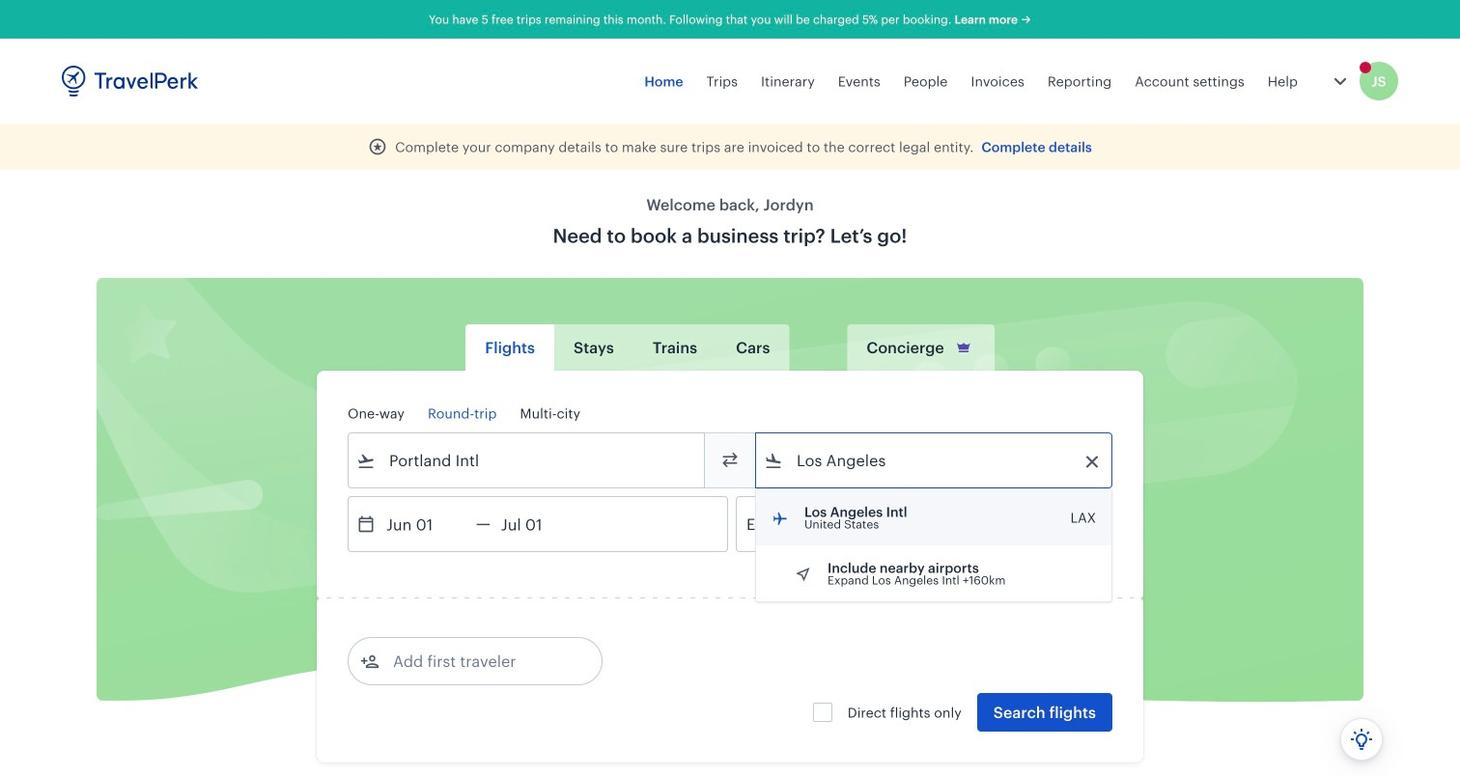 Task type: locate. For each thing, give the bounding box(es) containing it.
Depart text field
[[376, 497, 476, 552]]

From search field
[[376, 445, 679, 476]]



Task type: describe. For each thing, give the bounding box(es) containing it.
Add first traveler search field
[[380, 646, 581, 677]]

To search field
[[783, 445, 1087, 476]]

Return text field
[[490, 497, 591, 552]]



Task type: vqa. For each thing, say whether or not it's contained in the screenshot.
FROM Search Field at the left of page
yes



